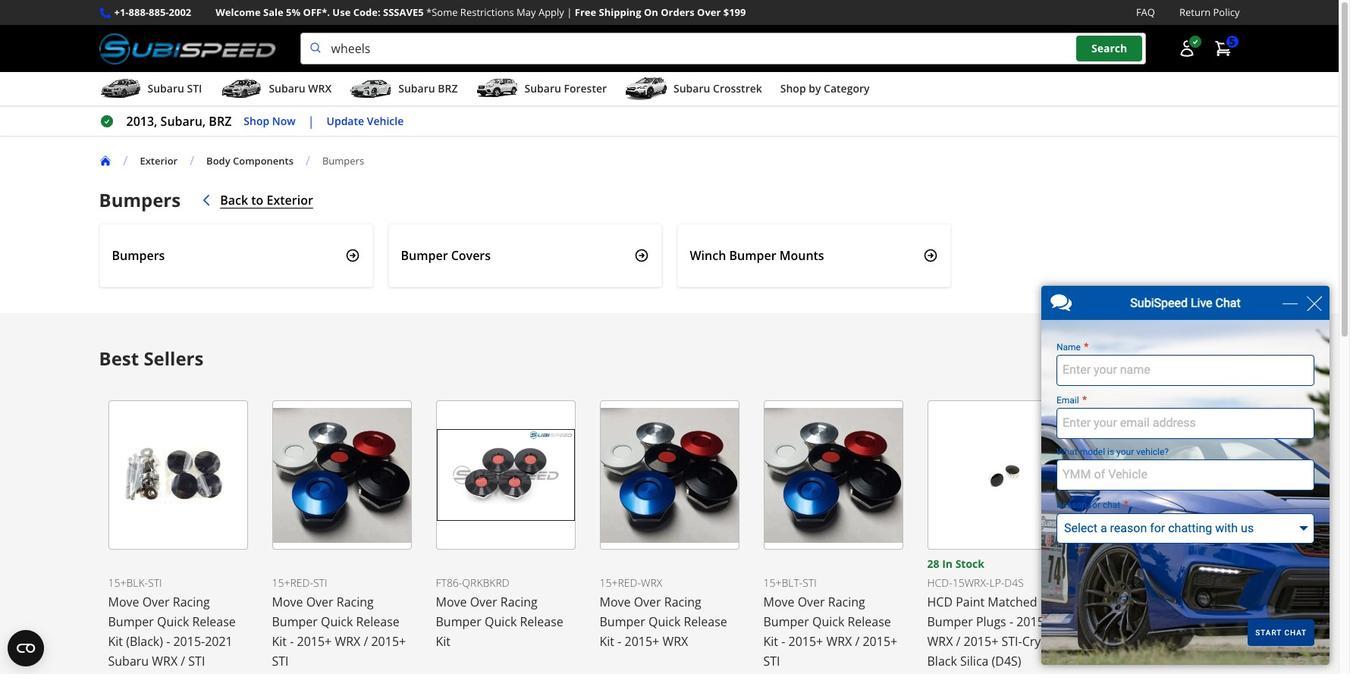 Task type: locate. For each thing, give the bounding box(es) containing it.
m3y
[[1168, 576, 1189, 590]]

move over racing bumper quick release kit - 2015+ wrx / 2015+ sti image for 15+red-sti move over racing bumper quick release kit - 2015+ wrx / 2015+ sti
[[272, 401, 411, 550]]

2 racing from the left
[[337, 594, 374, 611]]

0 horizontal spatial 15wrx-
[[952, 576, 989, 590]]

release inside 15+red-sti move over racing bumper quick release kit - 2015+ wrx / 2015+ sti
[[356, 614, 400, 630]]

15wrx- inside 28 in stock hcd-15wrx-lp-d4s hcd paint matched bumper plugs - 2015+ wrx / 2015+ sti-crystal black silica (d4s)
[[952, 576, 989, 590]]

28 in stock hcd-15wrx-lp-d4s hcd paint matched bumper plugs - 2015+ wrx / 2015+ sti-crystal black silica (d4s)
[[927, 557, 1061, 670]]

15wrx- left the "d4s"
[[952, 576, 989, 590]]

wrx
[[308, 81, 332, 96], [641, 576, 662, 590], [335, 633, 361, 650], [662, 633, 688, 650], [826, 633, 852, 650], [927, 633, 953, 650], [1091, 633, 1117, 650], [152, 653, 178, 670]]

brz
[[438, 81, 458, 96], [209, 113, 232, 130]]

shop inside shop by category dropdown button
[[780, 81, 806, 96]]

move over racing bumper quick release kit image
[[436, 401, 575, 550]]

matched inside 50 in stock hcd-15wrx-lp-m3y hcd paint matched bumper plugs - 2015+ wrx / 2015+ sti
[[1152, 594, 1201, 611]]

move
[[108, 594, 139, 611], [272, 594, 303, 611], [436, 594, 467, 611], [600, 594, 631, 611], [763, 594, 795, 611]]

28
[[927, 557, 939, 571]]

3 kit from the left
[[436, 633, 451, 650]]

over for 15+blt-sti move over racing bumper quick release kit - 2015+ wrx / 2015+ sti
[[798, 594, 825, 611]]

2015+ inside 15+red-wrx move over racing bumper quick release kit - 2015+ wrx
[[625, 633, 659, 650]]

wrx inside 28 in stock hcd-15wrx-lp-d4s hcd paint matched bumper plugs - 2015+ wrx / 2015+ sti-crystal black silica (d4s)
[[927, 633, 953, 650]]

1 horizontal spatial brz
[[438, 81, 458, 96]]

bumper inside 50 in stock hcd-15wrx-lp-m3y hcd paint matched bumper plugs - 2015+ wrx / 2015+ sti
[[1091, 614, 1137, 630]]

release inside 15+blk-sti move over racing bumper quick release kit (black) - 2015-2021 subaru wrx / sti
[[192, 614, 236, 630]]

- inside 15+blk-sti move over racing bumper quick release kit (black) - 2015-2021 subaru wrx / sti
[[166, 633, 170, 650]]

d4s
[[1004, 576, 1024, 590]]

hcd inside 28 in stock hcd-15wrx-lp-d4s hcd paint matched bumper plugs - 2015+ wrx / 2015+ sti-crystal black silica (d4s)
[[927, 594, 953, 611]]

2 plugs from the left
[[1140, 614, 1170, 630]]

apply
[[538, 5, 564, 19]]

shop left by
[[780, 81, 806, 96]]

subaru inside dropdown button
[[674, 81, 710, 96]]

1 move over racing bumper quick release kit - 2015+ wrx / 2015+ sti image from the left
[[272, 401, 411, 550]]

hcd- inside 28 in stock hcd-15wrx-lp-d4s hcd paint matched bumper plugs - 2015+ wrx / 2015+ sti-crystal black silica (d4s)
[[927, 576, 952, 590]]

kit inside ft86-qrkbkrd move over racing bumper quick release kit
[[436, 633, 451, 650]]

hcd inside 50 in stock hcd-15wrx-lp-m3y hcd paint matched bumper plugs - 2015+ wrx / 2015+ sti
[[1091, 594, 1116, 611]]

2 15+red- from the left
[[600, 576, 641, 590]]

1 horizontal spatial hcd-
[[1091, 576, 1116, 590]]

in for hcd paint matched bumper plugs - 2015+ wrx / 2015+ sti
[[1106, 557, 1116, 571]]

bumpers link down update
[[322, 154, 376, 167]]

racing for 15+blk-sti move over racing bumper quick release kit (black) - 2015-2021 subaru wrx / sti
[[173, 594, 210, 611]]

to
[[251, 192, 263, 209]]

plugs for sti
[[1140, 614, 1170, 630]]

over inside ft86-qrkbkrd move over racing bumper quick release kit
[[470, 594, 497, 611]]

kit
[[108, 633, 123, 650], [272, 633, 287, 650], [436, 633, 451, 650], [600, 633, 614, 650], [763, 633, 778, 650]]

2 release from the left
[[356, 614, 400, 630]]

1 vertical spatial bumpers
[[99, 187, 181, 212]]

back
[[220, 192, 248, 209]]

kit inside 15+red-sti move over racing bumper quick release kit - 2015+ wrx / 2015+ sti
[[272, 633, 287, 650]]

over for 15+blk-sti move over racing bumper quick release kit (black) - 2015-2021 subaru wrx / sti
[[142, 594, 170, 611]]

bumper inside ft86-qrkbkrd move over racing bumper quick release kit
[[436, 614, 481, 630]]

1 move from the left
[[108, 594, 139, 611]]

matched inside 28 in stock hcd-15wrx-lp-d4s hcd paint matched bumper plugs - 2015+ wrx / 2015+ sti-crystal black silica (d4s)
[[988, 594, 1037, 611]]

0 horizontal spatial stock
[[955, 557, 984, 571]]

subaru for subaru sti
[[148, 81, 184, 96]]

sti inside dropdown button
[[187, 81, 202, 96]]

return policy link
[[1179, 5, 1240, 21]]

15wrx- for hcd paint matched bumper plugs - 2015+ wrx / 2015+ sti-crystal black silica (d4s)
[[952, 576, 989, 590]]

1 matched from the left
[[988, 594, 1037, 611]]

subaru for subaru forester
[[524, 81, 561, 96]]

2 15wrx- from the left
[[1116, 576, 1153, 590]]

subaru for subaru brz
[[398, 81, 435, 96]]

bumper covers
[[401, 247, 491, 264]]

15+red- for move over racing bumper quick release kit - 2015+ wrx / 2015+ sti
[[272, 576, 313, 590]]

+1-888-885-2002
[[114, 5, 191, 19]]

1 plugs from the left
[[976, 614, 1006, 630]]

exterior right to
[[267, 192, 313, 209]]

subaru up now at left top
[[269, 81, 305, 96]]

0 horizontal spatial lp-
[[989, 576, 1004, 590]]

paint inside 50 in stock hcd-15wrx-lp-m3y hcd paint matched bumper plugs - 2015+ wrx / 2015+ sti
[[1120, 594, 1149, 611]]

1 lp- from the left
[[989, 576, 1004, 590]]

1 horizontal spatial move over racing bumper quick release kit - 2015+ wrx / 2015+ sti image
[[763, 401, 903, 550]]

return
[[1179, 5, 1211, 19]]

1 vertical spatial exterior
[[267, 192, 313, 209]]

mounts
[[779, 247, 824, 264]]

2002
[[169, 5, 191, 19]]

exterior
[[140, 154, 178, 167], [267, 192, 313, 209]]

racing inside 15+red-sti move over racing bumper quick release kit - 2015+ wrx / 2015+ sti
[[337, 594, 374, 611]]

quick inside ft86-qrkbkrd move over racing bumper quick release kit
[[485, 614, 517, 630]]

shop now link
[[244, 113, 296, 130]]

hcd- for hcd paint matched bumper plugs - 2015+ wrx / 2015+ sti-crystal black silica (d4s)
[[927, 576, 952, 590]]

1 horizontal spatial stock
[[1119, 557, 1148, 571]]

15wrx- left m3y
[[1116, 576, 1153, 590]]

1 horizontal spatial paint
[[1120, 594, 1149, 611]]

sssave5
[[383, 5, 424, 19]]

2 hcd- from the left
[[1091, 576, 1116, 590]]

stock
[[955, 557, 984, 571], [1119, 557, 1148, 571]]

kit inside 15+red-wrx move over racing bumper quick release kit - 2015+ wrx
[[600, 633, 614, 650]]

15+red-sti move over racing bumper quick release kit - 2015+ wrx / 2015+ sti
[[272, 576, 406, 670]]

+1-888-885-2002 link
[[114, 5, 191, 21]]

2 stock from the left
[[1119, 557, 1148, 571]]

2 quick from the left
[[321, 614, 353, 630]]

subaru forester
[[524, 81, 607, 96]]

bumpers
[[322, 154, 364, 167], [99, 187, 181, 212], [112, 247, 165, 264]]

a subaru brz thumbnail image image
[[350, 77, 392, 100]]

0 horizontal spatial shop
[[244, 114, 269, 128]]

over inside 15+blk-sti move over racing bumper quick release kit (black) - 2015-2021 subaru wrx / sti
[[142, 594, 170, 611]]

may
[[517, 5, 536, 19]]

stock right 50
[[1119, 557, 1148, 571]]

2 in from the left
[[1106, 557, 1116, 571]]

- inside 15+red-wrx move over racing bumper quick release kit - 2015+ wrx
[[618, 633, 621, 650]]

15+red- inside 15+red-sti move over racing bumper quick release kit - 2015+ wrx / 2015+ sti
[[272, 576, 313, 590]]

in inside 28 in stock hcd-15wrx-lp-d4s hcd paint matched bumper plugs - 2015+ wrx / 2015+ sti-crystal black silica (d4s)
[[942, 557, 953, 571]]

5 release from the left
[[848, 614, 891, 630]]

2 kit from the left
[[272, 633, 287, 650]]

1 horizontal spatial exterior
[[267, 192, 313, 209]]

- inside '15+blt-sti move over racing bumper quick release kit - 2015+ wrx / 2015+ sti'
[[781, 633, 785, 650]]

50
[[1091, 557, 1103, 571]]

0 vertical spatial |
[[567, 5, 572, 19]]

brz left a subaru forester thumbnail image
[[438, 81, 458, 96]]

sti
[[187, 81, 202, 96], [148, 576, 162, 590], [313, 576, 327, 590], [803, 576, 817, 590], [1165, 633, 1182, 650], [188, 653, 205, 670], [272, 653, 289, 670], [763, 653, 780, 670]]

a subaru sti thumbnail image image
[[99, 77, 141, 100]]

paint for hcd paint matched bumper plugs - 2015+ wrx / 2015+ sti-crystal black silica (d4s)
[[956, 594, 985, 611]]

shop for shop by category
[[780, 81, 806, 96]]

plugs up sti-
[[976, 614, 1006, 630]]

15wrx-
[[952, 576, 989, 590], [1116, 576, 1153, 590]]

move for 15+red-sti move over racing bumper quick release kit - 2015+ wrx / 2015+ sti
[[272, 594, 303, 611]]

shop left now at left top
[[244, 114, 269, 128]]

wrx inside '15+blt-sti move over racing bumper quick release kit - 2015+ wrx / 2015+ sti'
[[826, 633, 852, 650]]

quick for ft86-qrkbkrd move over racing bumper quick release kit
[[485, 614, 517, 630]]

1 vertical spatial shop
[[244, 114, 269, 128]]

move inside 15+red-wrx move over racing bumper quick release kit - 2015+ wrx
[[600, 594, 631, 611]]

1 kit from the left
[[108, 633, 123, 650]]

kit inside 15+blk-sti move over racing bumper quick release kit (black) - 2015-2021 subaru wrx / sti
[[108, 633, 123, 650]]

0 horizontal spatial exterior
[[140, 154, 178, 167]]

bumper inside winch bumper mounts link
[[729, 247, 776, 264]]

exterior link
[[140, 154, 190, 167], [140, 154, 178, 167]]

0 horizontal spatial hcd
[[927, 594, 953, 611]]

quick inside 15+red-sti move over racing bumper quick release kit - 2015+ wrx / 2015+ sti
[[321, 614, 353, 630]]

5%
[[286, 5, 301, 19]]

paint for hcd paint matched bumper plugs - 2015+ wrx / 2015+ sti
[[1120, 594, 1149, 611]]

release for 15+blk-sti move over racing bumper quick release kit (black) - 2015-2021 subaru wrx / sti
[[192, 614, 236, 630]]

5 kit from the left
[[763, 633, 778, 650]]

1 horizontal spatial in
[[1106, 557, 1116, 571]]

shop
[[780, 81, 806, 96], [244, 114, 269, 128]]

bumpers link down "back"
[[99, 224, 373, 288]]

1 vertical spatial brz
[[209, 113, 232, 130]]

4 racing from the left
[[664, 594, 701, 611]]

2 vertical spatial bumpers
[[112, 247, 165, 264]]

plugs inside 50 in stock hcd-15wrx-lp-m3y hcd paint matched bumper plugs - 2015+ wrx / 2015+ sti
[[1140, 614, 1170, 630]]

subaru left forester at the left
[[524, 81, 561, 96]]

kit inside '15+blt-sti move over racing bumper quick release kit - 2015+ wrx / 2015+ sti'
[[763, 633, 778, 650]]

2 lp- from the left
[[1153, 576, 1168, 590]]

in right 50
[[1106, 557, 1116, 571]]

1 in from the left
[[942, 557, 953, 571]]

hcd- down 28
[[927, 576, 952, 590]]

4 kit from the left
[[600, 633, 614, 650]]

open widget image
[[8, 630, 44, 667]]

release for 15+blt-sti move over racing bumper quick release kit - 2015+ wrx / 2015+ sti
[[848, 614, 891, 630]]

plugs down m3y
[[1140, 614, 1170, 630]]

50 in stock hcd-15wrx-lp-m3y hcd paint matched bumper plugs - 2015+ wrx / 2015+ sti
[[1091, 557, 1215, 650]]

/ inside 50 in stock hcd-15wrx-lp-m3y hcd paint matched bumper plugs - 2015+ wrx / 2015+ sti
[[1120, 633, 1124, 650]]

wrx inside dropdown button
[[308, 81, 332, 96]]

quick inside 15+red-wrx move over racing bumper quick release kit - 2015+ wrx
[[648, 614, 681, 630]]

over inside 15+red-sti move over racing bumper quick release kit - 2015+ wrx / 2015+ sti
[[306, 594, 333, 611]]

racing inside 15+red-wrx move over racing bumper quick release kit - 2015+ wrx
[[664, 594, 701, 611]]

paint inside 28 in stock hcd-15wrx-lp-d4s hcd paint matched bumper plugs - 2015+ wrx / 2015+ sti-crystal black silica (d4s)
[[956, 594, 985, 611]]

hcd down 50
[[1091, 594, 1116, 611]]

5 quick from the left
[[812, 614, 844, 630]]

over inside 15+red-wrx move over racing bumper quick release kit - 2015+ wrx
[[634, 594, 661, 611]]

0 horizontal spatial in
[[942, 557, 953, 571]]

| left free
[[567, 5, 572, 19]]

shipping
[[599, 5, 641, 19]]

1 racing from the left
[[173, 594, 210, 611]]

quick inside '15+blt-sti move over racing bumper quick release kit - 2015+ wrx / 2015+ sti'
[[812, 614, 844, 630]]

1 stock from the left
[[955, 557, 984, 571]]

release inside '15+blt-sti move over racing bumper quick release kit - 2015+ wrx / 2015+ sti'
[[848, 614, 891, 630]]

quick
[[157, 614, 189, 630], [321, 614, 353, 630], [485, 614, 517, 630], [648, 614, 681, 630], [812, 614, 844, 630]]

hcd- inside 50 in stock hcd-15wrx-lp-m3y hcd paint matched bumper plugs - 2015+ wrx / 2015+ sti
[[1091, 576, 1116, 590]]

15wrx- inside 50 in stock hcd-15wrx-lp-m3y hcd paint matched bumper plugs - 2015+ wrx / 2015+ sti
[[1116, 576, 1153, 590]]

hcd- down 50
[[1091, 576, 1116, 590]]

move inside '15+blt-sti move over racing bumper quick release kit - 2015+ wrx / 2015+ sti'
[[763, 594, 795, 611]]

1 hcd- from the left
[[927, 576, 952, 590]]

1 quick from the left
[[157, 614, 189, 630]]

winch bumper mounts
[[690, 247, 824, 264]]

quick for 15+blk-sti move over racing bumper quick release kit (black) - 2015-2021 subaru wrx / sti
[[157, 614, 189, 630]]

crystal
[[1022, 633, 1061, 650]]

search button
[[1076, 36, 1142, 61]]

quick inside 15+blk-sti move over racing bumper quick release kit (black) - 2015-2021 subaru wrx / sti
[[157, 614, 189, 630]]

release for 15+red-sti move over racing bumper quick release kit - 2015+ wrx / 2015+ sti
[[356, 614, 400, 630]]

1 horizontal spatial matched
[[1152, 594, 1201, 611]]

subaru down (black)
[[108, 653, 149, 670]]

shop inside shop now "link"
[[244, 114, 269, 128]]

1 horizontal spatial 15wrx-
[[1116, 576, 1153, 590]]

5 racing from the left
[[828, 594, 865, 611]]

free
[[575, 5, 596, 19]]

stock inside 28 in stock hcd-15wrx-lp-d4s hcd paint matched bumper plugs - 2015+ wrx / 2015+ sti-crystal black silica (d4s)
[[955, 557, 984, 571]]

paint
[[956, 594, 985, 611], [1120, 594, 1149, 611]]

release inside ft86-qrkbkrd move over racing bumper quick release kit
[[520, 614, 563, 630]]

bumpers link
[[322, 154, 376, 167], [99, 224, 373, 288]]

/ inside 28 in stock hcd-15wrx-lp-d4s hcd paint matched bumper plugs - 2015+ wrx / 2015+ sti-crystal black silica (d4s)
[[956, 633, 961, 650]]

in right 28
[[942, 557, 953, 571]]

15+blk-sti move over racing bumper quick release kit (black) - 2015-2021 subaru wrx / sti
[[108, 576, 236, 670]]

15+red-wrx move over racing bumper quick release kit - 2015+ wrx
[[600, 576, 727, 650]]

0 vertical spatial brz
[[438, 81, 458, 96]]

over
[[697, 5, 721, 19], [142, 594, 170, 611], [306, 594, 333, 611], [470, 594, 497, 611], [634, 594, 661, 611], [798, 594, 825, 611]]

15+red- for move over racing bumper quick release kit - 2015+ wrx
[[600, 576, 641, 590]]

1 horizontal spatial lp-
[[1153, 576, 1168, 590]]

- inside 15+red-sti move over racing bumper quick release kit - 2015+ wrx / 2015+ sti
[[290, 633, 294, 650]]

brz right subaru,
[[209, 113, 232, 130]]

stock inside 50 in stock hcd-15wrx-lp-m3y hcd paint matched bumper plugs - 2015+ wrx / 2015+ sti
[[1119, 557, 1148, 571]]

5
[[1229, 34, 1235, 49]]

1 release from the left
[[192, 614, 236, 630]]

over inside '15+blt-sti move over racing bumper quick release kit - 2015+ wrx / 2015+ sti'
[[798, 594, 825, 611]]

restrictions
[[460, 5, 514, 19]]

subaru,
[[160, 113, 206, 130]]

1 paint from the left
[[956, 594, 985, 611]]

|
[[567, 5, 572, 19], [308, 113, 314, 130]]

2 matched from the left
[[1152, 594, 1201, 611]]

- inside 50 in stock hcd-15wrx-lp-m3y hcd paint matched bumper plugs - 2015+ wrx / 2015+ sti
[[1173, 614, 1177, 630]]

move for 15+blt-sti move over racing bumper quick release kit - 2015+ wrx / 2015+ sti
[[763, 594, 795, 611]]

0 horizontal spatial 15+red-
[[272, 576, 313, 590]]

1 horizontal spatial shop
[[780, 81, 806, 96]]

matched down the "d4s"
[[988, 594, 1037, 611]]

$199
[[723, 5, 746, 19]]

hcd down 28
[[927, 594, 953, 611]]

subaru sti
[[148, 81, 202, 96]]

1 horizontal spatial hcd
[[1091, 594, 1116, 611]]

exterior down the 2013,
[[140, 154, 178, 167]]

in inside 50 in stock hcd-15wrx-lp-m3y hcd paint matched bumper plugs - 2015+ wrx / 2015+ sti
[[1106, 557, 1116, 571]]

0 vertical spatial exterior
[[140, 154, 178, 167]]

subaru wrx button
[[220, 75, 332, 106]]

move over racing bumper quick release kit - 2015+ wrx image
[[600, 401, 739, 550]]

subaru up the 2013, subaru, brz
[[148, 81, 184, 96]]

1 15+red- from the left
[[272, 576, 313, 590]]

subaru for subaru wrx
[[269, 81, 305, 96]]

1 hcd from the left
[[927, 594, 953, 611]]

move inside 15+blk-sti move over racing bumper quick release kit (black) - 2015-2021 subaru wrx / sti
[[108, 594, 139, 611]]

1 horizontal spatial plugs
[[1140, 614, 1170, 630]]

move inside ft86-qrkbkrd move over racing bumper quick release kit
[[436, 594, 467, 611]]

racing inside ft86-qrkbkrd move over racing bumper quick release kit
[[500, 594, 538, 611]]

plugs inside 28 in stock hcd-15wrx-lp-d4s hcd paint matched bumper plugs - 2015+ wrx / 2015+ sti-crystal black silica (d4s)
[[976, 614, 1006, 630]]

2 hcd from the left
[[1091, 594, 1116, 611]]

subaru left crosstrek
[[674, 81, 710, 96]]

1 vertical spatial |
[[308, 113, 314, 130]]

4 release from the left
[[684, 614, 727, 630]]

2 paint from the left
[[1120, 594, 1149, 611]]

move for 15+red-wrx move over racing bumper quick release kit - 2015+ wrx
[[600, 594, 631, 611]]

2015+
[[1016, 614, 1051, 630], [1180, 614, 1215, 630], [297, 633, 332, 650], [371, 633, 406, 650], [625, 633, 659, 650], [788, 633, 823, 650], [863, 633, 897, 650], [964, 633, 998, 650], [1128, 633, 1162, 650]]

matched for sti-
[[988, 594, 1037, 611]]

3 move from the left
[[436, 594, 467, 611]]

4 quick from the left
[[648, 614, 681, 630]]

subaru for subaru crosstrek
[[674, 81, 710, 96]]

stock right 28
[[955, 557, 984, 571]]

1 horizontal spatial |
[[567, 5, 572, 19]]

0 horizontal spatial move over racing bumper quick release kit - 2015+ wrx / 2015+ sti image
[[272, 401, 411, 550]]

0 horizontal spatial brz
[[209, 113, 232, 130]]

release inside 15+red-wrx move over racing bumper quick release kit - 2015+ wrx
[[684, 614, 727, 630]]

move over racing bumper quick release kit (black) - 2015-2021 subaru wrx / sti image
[[108, 401, 248, 550]]

racing inside 15+blk-sti move over racing bumper quick release kit (black) - 2015-2021 subaru wrx / sti
[[173, 594, 210, 611]]

lp- for sti-
[[989, 576, 1004, 590]]

release
[[192, 614, 236, 630], [356, 614, 400, 630], [520, 614, 563, 630], [684, 614, 727, 630], [848, 614, 891, 630]]

hcd-
[[927, 576, 952, 590], [1091, 576, 1116, 590]]

subaru
[[148, 81, 184, 96], [269, 81, 305, 96], [398, 81, 435, 96], [524, 81, 561, 96], [674, 81, 710, 96], [108, 653, 149, 670]]

(black)
[[126, 633, 163, 650]]

+1-
[[114, 5, 129, 19]]

search
[[1091, 41, 1127, 56]]

sale
[[263, 5, 283, 19]]

hcd for hcd paint matched bumper plugs - 2015+ wrx / 2015+ sti-crystal black silica (d4s)
[[927, 594, 953, 611]]

move over racing bumper quick release kit - 2015+ wrx / 2015+ sti image
[[272, 401, 411, 550], [763, 401, 903, 550]]

0 horizontal spatial paint
[[956, 594, 985, 611]]

0 horizontal spatial hcd-
[[927, 576, 952, 590]]

matched down m3y
[[1152, 594, 1201, 611]]

3 release from the left
[[520, 614, 563, 630]]

policy
[[1213, 5, 1240, 19]]

0 horizontal spatial matched
[[988, 594, 1037, 611]]

wrx inside 15+red-sti move over racing bumper quick release kit - 2015+ wrx / 2015+ sti
[[335, 633, 361, 650]]

4 move from the left
[[600, 594, 631, 611]]

sti-
[[1002, 633, 1022, 650]]

lp- inside 50 in stock hcd-15wrx-lp-m3y hcd paint matched bumper plugs - 2015+ wrx / 2015+ sti
[[1153, 576, 1168, 590]]

1 horizontal spatial 15+red-
[[600, 576, 641, 590]]

move inside 15+red-sti move over racing bumper quick release kit - 2015+ wrx / 2015+ sti
[[272, 594, 303, 611]]

2 move from the left
[[272, 594, 303, 611]]

over for ft86-qrkbkrd move over racing bumper quick release kit
[[470, 594, 497, 611]]

1 15wrx- from the left
[[952, 576, 989, 590]]

racing for 15+red-sti move over racing bumper quick release kit - 2015+ wrx / 2015+ sti
[[337, 594, 374, 611]]

15+red-
[[272, 576, 313, 590], [600, 576, 641, 590]]

3 racing from the left
[[500, 594, 538, 611]]

5 move from the left
[[763, 594, 795, 611]]

racing inside '15+blt-sti move over racing bumper quick release kit - 2015+ wrx / 2015+ sti'
[[828, 594, 865, 611]]

bumper
[[401, 247, 448, 264], [729, 247, 776, 264], [108, 614, 154, 630], [272, 614, 318, 630], [436, 614, 481, 630], [600, 614, 645, 630], [763, 614, 809, 630], [927, 614, 973, 630], [1091, 614, 1137, 630]]

| right now at left top
[[308, 113, 314, 130]]

search input field
[[300, 33, 1146, 65]]

0 horizontal spatial plugs
[[976, 614, 1006, 630]]

lp- inside 28 in stock hcd-15wrx-lp-d4s hcd paint matched bumper plugs - 2015+ wrx / 2015+ sti-crystal black silica (d4s)
[[989, 576, 1004, 590]]

15+red- inside 15+red-wrx move over racing bumper quick release kit - 2015+ wrx
[[600, 576, 641, 590]]

0 vertical spatial shop
[[780, 81, 806, 96]]

/
[[123, 153, 128, 169], [190, 153, 194, 169], [306, 153, 310, 169], [364, 633, 368, 650], [855, 633, 860, 650], [956, 633, 961, 650], [1120, 633, 1124, 650], [181, 653, 185, 670]]

bumper inside 15+blk-sti move over racing bumper quick release kit (black) - 2015-2021 subaru wrx / sti
[[108, 614, 154, 630]]

plugs
[[976, 614, 1006, 630], [1140, 614, 1170, 630]]

2 move over racing bumper quick release kit - 2015+ wrx / 2015+ sti image from the left
[[763, 401, 903, 550]]

subaru up vehicle
[[398, 81, 435, 96]]

bumper inside 15+red-wrx move over racing bumper quick release kit - 2015+ wrx
[[600, 614, 645, 630]]

2021
[[205, 633, 233, 650]]

3 quick from the left
[[485, 614, 517, 630]]

home image
[[99, 155, 111, 167]]



Task type: vqa. For each thing, say whether or not it's contained in the screenshot.
button at the bottom left of page
no



Task type: describe. For each thing, give the bounding box(es) containing it.
subaru crosstrek
[[674, 81, 762, 96]]

release for 15+red-wrx move over racing bumper quick release kit - 2015+ wrx
[[684, 614, 727, 630]]

sti inside 50 in stock hcd-15wrx-lp-m3y hcd paint matched bumper plugs - 2015+ wrx / 2015+ sti
[[1165, 633, 1182, 650]]

racing for 15+blt-sti move over racing bumper quick release kit - 2015+ wrx / 2015+ sti
[[828, 594, 865, 611]]

components
[[233, 154, 294, 167]]

shop by category
[[780, 81, 870, 96]]

subaru sti button
[[99, 75, 202, 106]]

lp- for sti
[[1153, 576, 1168, 590]]

kit for 15+blt-sti move over racing bumper quick release kit - 2015+ wrx / 2015+ sti
[[763, 633, 778, 650]]

racing for 15+red-wrx move over racing bumper quick release kit - 2015+ wrx
[[664, 594, 701, 611]]

exterior link down the 2013, subaru, brz
[[140, 154, 190, 167]]

plugs for sti-
[[976, 614, 1006, 630]]

covers
[[451, 247, 491, 264]]

sellers
[[144, 346, 204, 371]]

a subaru wrx thumbnail image image
[[220, 77, 263, 100]]

faq
[[1136, 5, 1155, 19]]

1 vertical spatial bumpers link
[[99, 224, 373, 288]]

2013, subaru, brz
[[126, 113, 232, 130]]

subaru inside 15+blk-sti move over racing bumper quick release kit (black) - 2015-2021 subaru wrx / sti
[[108, 653, 149, 670]]

back to exterior link
[[199, 189, 313, 212]]

in for hcd paint matched bumper plugs - 2015+ wrx / 2015+ sti-crystal black silica (d4s)
[[942, 557, 953, 571]]

subaru forester button
[[476, 75, 607, 106]]

bumper inside 28 in stock hcd-15wrx-lp-d4s hcd paint matched bumper plugs - 2015+ wrx / 2015+ sti-crystal black silica (d4s)
[[927, 614, 973, 630]]

5 button
[[1206, 33, 1240, 64]]

orders
[[661, 5, 695, 19]]

best sellers
[[99, 346, 204, 371]]

2015-
[[173, 633, 205, 650]]

subispeed logo image
[[99, 33, 276, 65]]

qrkbkrd
[[462, 576, 509, 590]]

quick for 15+blt-sti move over racing bumper quick release kit - 2015+ wrx / 2015+ sti
[[812, 614, 844, 630]]

(d4s)
[[992, 653, 1021, 670]]

brz inside dropdown button
[[438, 81, 458, 96]]

15+blt-
[[763, 576, 803, 590]]

return policy
[[1179, 5, 1240, 19]]

update
[[327, 114, 364, 128]]

ft86-qrkbkrd move over racing bumper quick release kit
[[436, 576, 563, 650]]

on
[[644, 5, 658, 19]]

bumper inside "link"
[[401, 247, 448, 264]]

bumper covers link
[[388, 224, 662, 288]]

- inside 28 in stock hcd-15wrx-lp-d4s hcd paint matched bumper plugs - 2015+ wrx / 2015+ sti-crystal black silica (d4s)
[[1009, 614, 1013, 630]]

a subaru crosstrek thumbnail image image
[[625, 77, 667, 100]]

body components
[[206, 154, 294, 167]]

0 vertical spatial bumpers
[[322, 154, 364, 167]]

exterior link down the 2013,
[[140, 154, 178, 167]]

release for ft86-qrkbkrd move over racing bumper quick release kit
[[520, 614, 563, 630]]

wrx inside 50 in stock hcd-15wrx-lp-m3y hcd paint matched bumper plugs - 2015+ wrx / 2015+ sti
[[1091, 633, 1117, 650]]

shop now
[[244, 114, 296, 128]]

kit for 15+red-wrx move over racing bumper quick release kit - 2015+ wrx
[[600, 633, 614, 650]]

category
[[824, 81, 870, 96]]

/ inside 15+red-sti move over racing bumper quick release kit - 2015+ wrx / 2015+ sti
[[364, 633, 368, 650]]

shop by category button
[[780, 75, 870, 106]]

shop for shop now
[[244, 114, 269, 128]]

bumper inside 15+red-sti move over racing bumper quick release kit - 2015+ wrx / 2015+ sti
[[272, 614, 318, 630]]

matched for sti
[[1152, 594, 1201, 611]]

by
[[809, 81, 821, 96]]

/ inside '15+blt-sti move over racing bumper quick release kit - 2015+ wrx / 2015+ sti'
[[855, 633, 860, 650]]

kit for 15+blk-sti move over racing bumper quick release kit (black) - 2015-2021 subaru wrx / sti
[[108, 633, 123, 650]]

subaru brz
[[398, 81, 458, 96]]

0 horizontal spatial |
[[308, 113, 314, 130]]

black
[[927, 653, 957, 670]]

use
[[332, 5, 351, 19]]

*some
[[426, 5, 458, 19]]

subaru wrx
[[269, 81, 332, 96]]

welcome sale 5% off*. use code: sssave5
[[216, 5, 424, 19]]

move for ft86-qrkbkrd move over racing bumper quick release kit
[[436, 594, 467, 611]]

subaru crosstrek button
[[625, 75, 762, 106]]

/ inside 15+blk-sti move over racing bumper quick release kit (black) - 2015-2021 subaru wrx / sti
[[181, 653, 185, 670]]

crosstrek
[[713, 81, 762, 96]]

move over racing bumper quick release kit - 2015+ wrx / 2015+ sti image for 15+blt-sti move over racing bumper quick release kit - 2015+ wrx / 2015+ sti
[[763, 401, 903, 550]]

body
[[206, 154, 230, 167]]

winch
[[690, 247, 726, 264]]

racing for ft86-qrkbkrd move over racing bumper quick release kit
[[500, 594, 538, 611]]

kit for ft86-qrkbkrd move over racing bumper quick release kit
[[436, 633, 451, 650]]

back to exterior
[[220, 192, 313, 209]]

faq link
[[1136, 5, 1155, 21]]

0 vertical spatial bumpers link
[[322, 154, 376, 167]]

888-
[[129, 5, 149, 19]]

15wrx- for hcd paint matched bumper plugs - 2015+ wrx / 2015+ sti
[[1116, 576, 1153, 590]]

stock for hcd paint matched bumper plugs - 2015+ wrx / 2015+ sti
[[1119, 557, 1148, 571]]

best
[[99, 346, 139, 371]]

off*.
[[303, 5, 330, 19]]

ft86-
[[436, 576, 462, 590]]

stock for hcd paint matched bumper plugs - 2015+ wrx / 2015+ sti-crystal black silica (d4s)
[[955, 557, 984, 571]]

885-
[[149, 5, 169, 19]]

code:
[[353, 5, 381, 19]]

wrx inside 15+blk-sti move over racing bumper quick release kit (black) - 2015-2021 subaru wrx / sti
[[152, 653, 178, 670]]

hcd paint matched bumper plugs - 2015+ wrx / 2015+ sti-crystal black silica (d4s) image
[[927, 401, 1067, 550]]

winch bumper mounts link
[[677, 224, 951, 288]]

now
[[272, 114, 296, 128]]

*some restrictions may apply | free shipping on orders over $199
[[426, 5, 746, 19]]

quick for 15+red-wrx move over racing bumper quick release kit - 2015+ wrx
[[648, 614, 681, 630]]

move for 15+blk-sti move over racing bumper quick release kit (black) - 2015-2021 subaru wrx / sti
[[108, 594, 139, 611]]

vehicle
[[367, 114, 404, 128]]

a subaru forester thumbnail image image
[[476, 77, 518, 100]]

update vehicle button
[[327, 113, 404, 130]]

hcd- for hcd paint matched bumper plugs - 2015+ wrx / 2015+ sti
[[1091, 576, 1116, 590]]

quick for 15+red-sti move over racing bumper quick release kit - 2015+ wrx / 2015+ sti
[[321, 614, 353, 630]]

silica
[[960, 653, 989, 670]]

hcd paint matched bumper plugs - 2015+ wrx / 2015+ sti image
[[1091, 401, 1231, 550]]

over for 15+red-sti move over racing bumper quick release kit - 2015+ wrx / 2015+ sti
[[306, 594, 333, 611]]

15+blt-sti move over racing bumper quick release kit - 2015+ wrx / 2015+ sti
[[763, 576, 897, 670]]

15+blk-
[[108, 576, 148, 590]]

button image
[[1178, 40, 1196, 58]]

hcd for hcd paint matched bumper plugs - 2015+ wrx / 2015+ sti
[[1091, 594, 1116, 611]]

welcome
[[216, 5, 261, 19]]

2013,
[[126, 113, 157, 130]]

kit for 15+red-sti move over racing bumper quick release kit - 2015+ wrx / 2015+ sti
[[272, 633, 287, 650]]

forester
[[564, 81, 607, 96]]

subaru brz button
[[350, 75, 458, 106]]

bumper inside '15+blt-sti move over racing bumper quick release kit - 2015+ wrx / 2015+ sti'
[[763, 614, 809, 630]]

update vehicle
[[327, 114, 404, 128]]

over for 15+red-wrx move over racing bumper quick release kit - 2015+ wrx
[[634, 594, 661, 611]]



